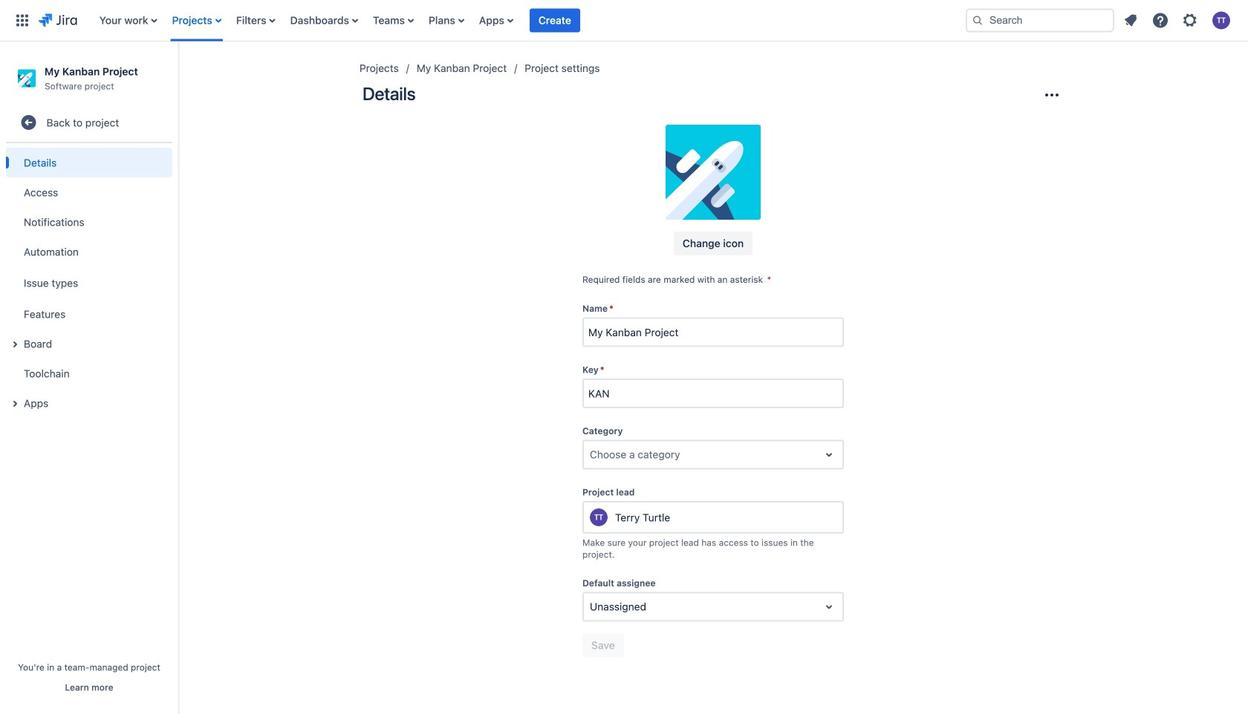 Task type: locate. For each thing, give the bounding box(es) containing it.
group inside sidebar element
[[6, 144, 172, 423]]

0 vertical spatial open image
[[820, 446, 838, 464]]

1 vertical spatial expand image
[[6, 395, 24, 413]]

jira image
[[39, 12, 77, 29], [39, 12, 77, 29]]

sidebar element
[[0, 42, 178, 715]]

1 vertical spatial open image
[[820, 599, 838, 616]]

list
[[92, 0, 954, 41], [1118, 7, 1239, 34]]

more image
[[1043, 86, 1061, 104]]

0 vertical spatial expand image
[[6, 336, 24, 354]]

notifications image
[[1122, 12, 1140, 29]]

list item
[[530, 0, 580, 41]]

banner
[[0, 0, 1248, 42]]

None search field
[[966, 9, 1115, 32]]

2 expand image from the top
[[6, 395, 24, 413]]

expand image
[[6, 336, 24, 354], [6, 395, 24, 413]]

group
[[6, 144, 172, 423]]

1 expand image from the top
[[6, 336, 24, 354]]

Search field
[[966, 9, 1115, 32]]

1 open image from the top
[[820, 446, 838, 464]]

None field
[[584, 319, 843, 346], [584, 381, 843, 407], [584, 319, 843, 346], [584, 381, 843, 407]]

open image
[[820, 446, 838, 464], [820, 599, 838, 616]]



Task type: vqa. For each thing, say whether or not it's contained in the screenshot.
A inside the button
no



Task type: describe. For each thing, give the bounding box(es) containing it.
search image
[[972, 14, 984, 26]]

1 horizontal spatial list
[[1118, 7, 1239, 34]]

sidebar navigation image
[[162, 59, 195, 89]]

primary element
[[9, 0, 954, 41]]

2 open image from the top
[[820, 599, 838, 616]]

your profile and settings image
[[1213, 12, 1231, 29]]

help image
[[1152, 12, 1170, 29]]

0 horizontal spatial list
[[92, 0, 954, 41]]

project avatar image
[[666, 125, 761, 220]]

settings image
[[1181, 12, 1199, 29]]

appswitcher icon image
[[13, 12, 31, 29]]



